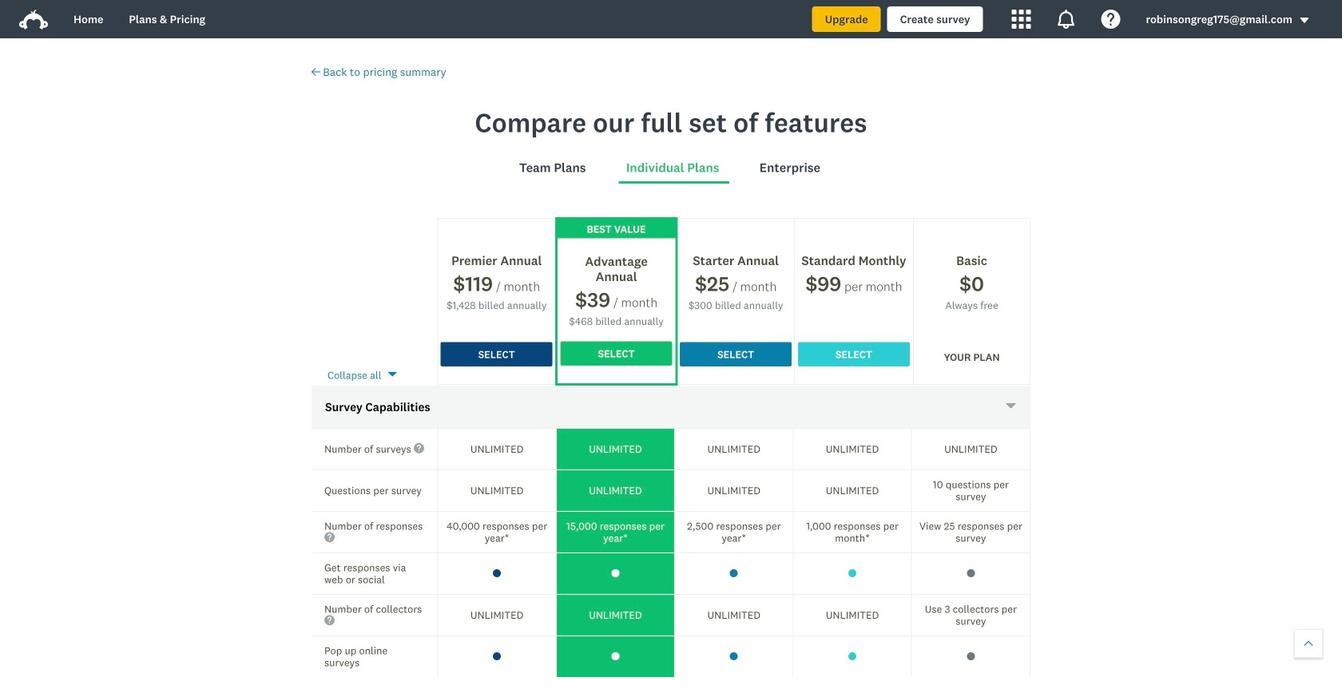 Task type: describe. For each thing, give the bounding box(es) containing it.
surveymonkey logo image
[[19, 10, 48, 30]]

2 products icon image from the left
[[1057, 10, 1076, 29]]

1 products icon image from the left
[[1012, 10, 1031, 29]]

dropdown arrow image
[[1299, 15, 1311, 26]]



Task type: locate. For each thing, give the bounding box(es) containing it.
help icon image
[[1102, 10, 1121, 29]]

1 horizontal spatial products icon image
[[1057, 10, 1076, 29]]

0 horizontal spatial products icon image
[[1012, 10, 1031, 29]]

products icon image
[[1012, 10, 1031, 29], [1057, 10, 1076, 29]]



Task type: vqa. For each thing, say whether or not it's contained in the screenshot.
rightmost Products Icon
yes



